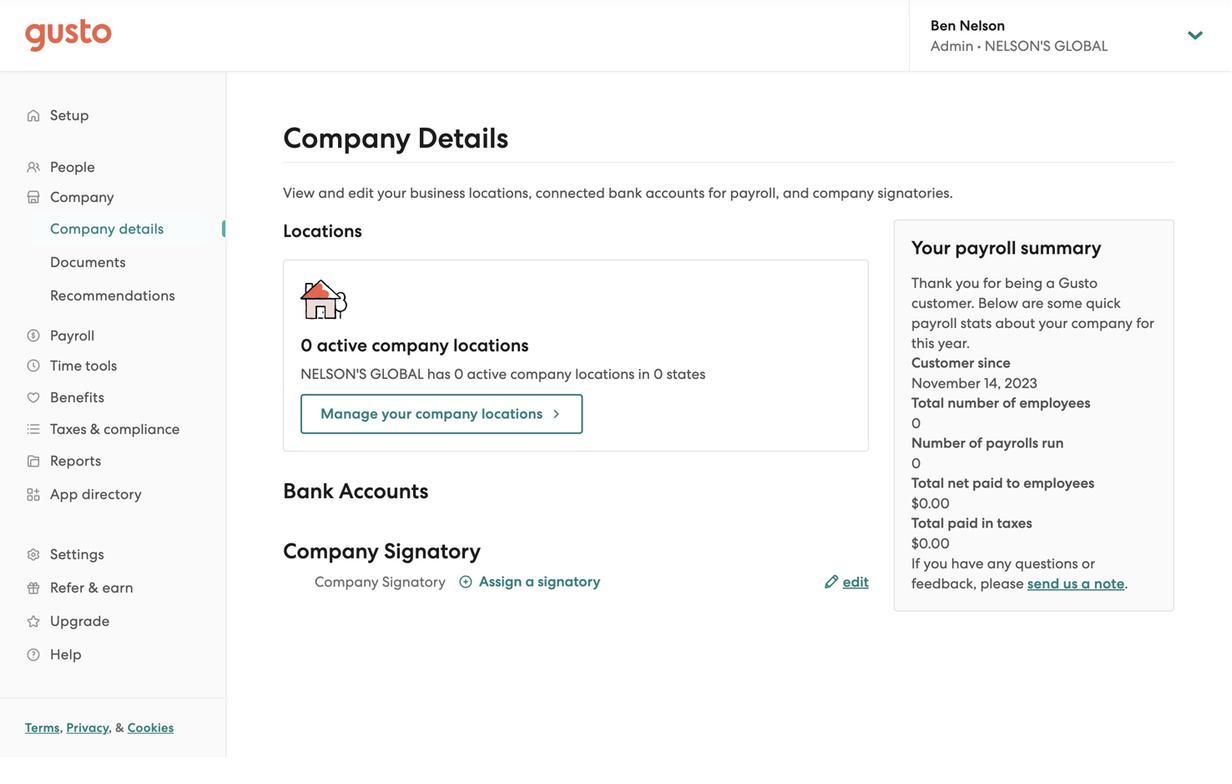 Task type: locate. For each thing, give the bounding box(es) containing it.
taxes
[[50, 421, 87, 437]]

1 vertical spatial locations
[[575, 366, 635, 382]]

if you have any questions or feedback, please
[[912, 555, 1095, 592]]

payroll button
[[17, 321, 209, 351]]

questions
[[1015, 555, 1078, 572]]

you right if
[[924, 555, 948, 572]]

details
[[119, 220, 164, 237]]

upgrade link
[[17, 606, 209, 636]]

active
[[317, 335, 367, 356], [467, 366, 507, 382]]

thank you for being a gusto customer. below are some quick payroll stats about your company for this year. customer since november 14, 2023 total number of employees 0 number of payrolls run 0 total net paid to employees $0.00 total paid in taxes $0.00
[[912, 275, 1155, 552]]

, left privacy
[[60, 720, 63, 735]]

recommendations link
[[30, 280, 209, 311]]

company button
[[17, 182, 209, 212]]

note
[[1094, 575, 1125, 592]]

0 vertical spatial company signatory
[[283, 539, 481, 564]]

documents link
[[30, 247, 209, 277]]

send us a note .
[[1028, 575, 1129, 592]]

0 horizontal spatial ,
[[60, 720, 63, 735]]

$0.00 up if
[[912, 535, 950, 552]]

gusto navigation element
[[0, 72, 225, 698]]

total
[[912, 394, 944, 412], [912, 475, 944, 492], [912, 515, 944, 532]]

being
[[1005, 275, 1043, 291]]

a up some
[[1046, 275, 1055, 291]]

1 vertical spatial $0.00
[[912, 535, 950, 552]]

ben
[[931, 17, 956, 34]]

your right manage
[[382, 405, 412, 422]]

1 , from the left
[[60, 720, 63, 735]]

module__icon___go7vc image
[[459, 575, 473, 589]]

, left cookies
[[109, 720, 112, 735]]

summary
[[1021, 237, 1102, 259]]

1 vertical spatial global
[[370, 366, 424, 382]]

setup link
[[17, 100, 209, 130]]

& left cookies
[[115, 720, 124, 735]]

1 horizontal spatial in
[[982, 515, 994, 532]]

edit inside button
[[843, 574, 869, 591]]

total left net
[[912, 475, 944, 492]]

payroll down the customer.
[[912, 315, 957, 331]]

total up if
[[912, 515, 944, 532]]

feedback,
[[912, 575, 977, 592]]

0 vertical spatial paid
[[973, 475, 1003, 492]]

terms , privacy , & cookies
[[25, 720, 174, 735]]

1 vertical spatial signatory
[[382, 574, 446, 590]]

and right view
[[318, 184, 345, 201]]

1 vertical spatial for
[[983, 275, 1002, 291]]

0 vertical spatial for
[[708, 184, 727, 201]]

home image
[[25, 19, 112, 52]]

0 vertical spatial of
[[1003, 394, 1016, 412]]

0 horizontal spatial nelson's
[[301, 366, 367, 382]]

0 horizontal spatial for
[[708, 184, 727, 201]]

0 horizontal spatial of
[[969, 435, 983, 452]]

quick
[[1086, 295, 1121, 311]]

locations down nelson's global has 0 active company locations in 0 states
[[482, 405, 543, 422]]

& inside 'link'
[[88, 579, 99, 596]]

locations for 0 active company locations
[[453, 335, 529, 356]]

0 horizontal spatial edit
[[348, 184, 374, 201]]

and
[[318, 184, 345, 201], [783, 184, 809, 201]]

refer
[[50, 579, 85, 596]]

payroll
[[50, 327, 94, 344]]

details
[[418, 121, 509, 155]]

locations left states
[[575, 366, 635, 382]]

$0.00
[[912, 495, 950, 512], [912, 535, 950, 552]]

benefits link
[[17, 382, 209, 412]]

in left taxes
[[982, 515, 994, 532]]

edit button
[[825, 572, 869, 592]]

connected
[[536, 184, 605, 201]]

1 vertical spatial of
[[969, 435, 983, 452]]

a right assign
[[526, 573, 534, 590]]

signatory left module__icon___go7vc
[[382, 574, 446, 590]]

1 vertical spatial nelson's
[[301, 366, 367, 382]]

2 vertical spatial total
[[912, 515, 944, 532]]

signatory
[[384, 539, 481, 564], [382, 574, 446, 590]]

please
[[981, 575, 1024, 592]]

signatory up module__icon___go7vc
[[384, 539, 481, 564]]

benefits
[[50, 389, 104, 406]]

number
[[948, 394, 999, 412]]

& right the taxes
[[90, 421, 100, 437]]

terms link
[[25, 720, 60, 735]]

1 vertical spatial payroll
[[912, 315, 957, 331]]

0 vertical spatial you
[[956, 275, 980, 291]]

1 vertical spatial in
[[982, 515, 994, 532]]

paid left to on the right of the page
[[973, 475, 1003, 492]]

1 vertical spatial active
[[467, 366, 507, 382]]

help
[[50, 646, 82, 663]]

you inside thank you for being a gusto customer. below are some quick payroll stats about your company for this year. customer since november 14, 2023 total number of employees 0 number of payrolls run 0 total net paid to employees $0.00 total paid in taxes $0.00
[[956, 275, 980, 291]]

you
[[956, 275, 980, 291], [924, 555, 948, 572]]

edit
[[348, 184, 374, 201], [843, 574, 869, 591]]

0 horizontal spatial you
[[924, 555, 948, 572]]

in
[[638, 366, 650, 382], [982, 515, 994, 532]]

privacy
[[66, 720, 109, 735]]

payroll,
[[730, 184, 780, 201]]

1 horizontal spatial you
[[956, 275, 980, 291]]

1 horizontal spatial a
[[1046, 275, 1055, 291]]

0 horizontal spatial a
[[526, 573, 534, 590]]

nelson
[[960, 17, 1005, 34]]

active right the has
[[467, 366, 507, 382]]

,
[[60, 720, 63, 735], [109, 720, 112, 735]]

number
[[912, 435, 966, 452]]

1 horizontal spatial ,
[[109, 720, 112, 735]]

year.
[[938, 335, 970, 351]]

your left 'business'
[[377, 184, 406, 201]]

since
[[978, 354, 1011, 371]]

and right payroll,
[[783, 184, 809, 201]]

reports link
[[17, 446, 209, 476]]

help link
[[17, 639, 209, 670]]

0 horizontal spatial and
[[318, 184, 345, 201]]

1 horizontal spatial of
[[1003, 394, 1016, 412]]

1 vertical spatial &
[[88, 579, 99, 596]]

&
[[90, 421, 100, 437], [88, 579, 99, 596], [115, 720, 124, 735]]

in left states
[[638, 366, 650, 382]]

1 horizontal spatial edit
[[843, 574, 869, 591]]

0 horizontal spatial active
[[317, 335, 367, 356]]

2 vertical spatial for
[[1136, 315, 1155, 331]]

your
[[377, 184, 406, 201], [1039, 315, 1068, 331], [382, 405, 412, 422]]

$0.00 down net
[[912, 495, 950, 512]]

0 vertical spatial locations
[[453, 335, 529, 356]]

locations up nelson's global has 0 active company locations in 0 states
[[453, 335, 529, 356]]

0 horizontal spatial global
[[370, 366, 424, 382]]

2 vertical spatial your
[[382, 405, 412, 422]]

net
[[948, 475, 969, 492]]

list containing customer since
[[912, 353, 1157, 553]]

time tools
[[50, 357, 117, 374]]

& for earn
[[88, 579, 99, 596]]

to
[[1007, 475, 1020, 492]]

app directory link
[[17, 479, 209, 509]]

nelson's up manage
[[301, 366, 367, 382]]

1 vertical spatial total
[[912, 475, 944, 492]]

0 vertical spatial $0.00
[[912, 495, 950, 512]]

2 vertical spatial locations
[[482, 405, 543, 422]]

employees
[[1020, 394, 1091, 412], [1024, 475, 1095, 492]]

& for compliance
[[90, 421, 100, 437]]

of left payrolls
[[969, 435, 983, 452]]

total down november
[[912, 394, 944, 412]]

have
[[951, 555, 984, 572]]

payroll up being
[[955, 237, 1016, 259]]

your down some
[[1039, 315, 1068, 331]]

a
[[1046, 275, 1055, 291], [526, 573, 534, 590], [1082, 575, 1091, 592]]

0 vertical spatial nelson's
[[985, 37, 1051, 54]]

1 vertical spatial your
[[1039, 315, 1068, 331]]

customer
[[912, 354, 975, 371]]

global inside ben nelson admin • nelson's global
[[1054, 37, 1108, 54]]

0 vertical spatial global
[[1054, 37, 1108, 54]]

nelson's
[[985, 37, 1051, 54], [301, 366, 367, 382]]

nelson's right • on the top of page
[[985, 37, 1051, 54]]

you up the customer.
[[956, 275, 980, 291]]

0 vertical spatial edit
[[348, 184, 374, 201]]

1 horizontal spatial and
[[783, 184, 809, 201]]

0
[[301, 335, 313, 356], [454, 366, 464, 382], [654, 366, 663, 382], [912, 415, 921, 432], [912, 455, 921, 472]]

0 vertical spatial &
[[90, 421, 100, 437]]

of down 2023
[[1003, 394, 1016, 412]]

business
[[410, 184, 465, 201]]

employees down 2023
[[1020, 394, 1091, 412]]

1 $0.00 from the top
[[912, 495, 950, 512]]

1 horizontal spatial global
[[1054, 37, 1108, 54]]

a inside button
[[526, 573, 534, 590]]

active up manage
[[317, 335, 367, 356]]

1 horizontal spatial nelson's
[[985, 37, 1051, 54]]

3 total from the top
[[912, 515, 944, 532]]

1 vertical spatial edit
[[843, 574, 869, 591]]

time tools button
[[17, 351, 209, 381]]

& left earn on the left
[[88, 579, 99, 596]]

paid down net
[[948, 515, 978, 532]]

some
[[1047, 295, 1083, 311]]

company
[[283, 121, 411, 155], [50, 189, 114, 205], [50, 220, 115, 237], [283, 539, 379, 564], [315, 574, 379, 590]]

a right us
[[1082, 575, 1091, 592]]

0 vertical spatial total
[[912, 394, 944, 412]]

november
[[912, 375, 981, 392]]

of
[[1003, 394, 1016, 412], [969, 435, 983, 452]]

& inside dropdown button
[[90, 421, 100, 437]]

admin
[[931, 37, 974, 54]]

14,
[[984, 375, 1001, 392]]

0 vertical spatial active
[[317, 335, 367, 356]]

0 vertical spatial in
[[638, 366, 650, 382]]

your payroll summary
[[912, 237, 1102, 259]]

list
[[0, 152, 225, 671], [0, 212, 225, 312], [912, 353, 1157, 553]]

1 vertical spatial you
[[924, 555, 948, 572]]

employees down the run
[[1024, 475, 1095, 492]]

•
[[977, 37, 981, 54]]

you inside if you have any questions or feedback, please
[[924, 555, 948, 572]]



Task type: vqa. For each thing, say whether or not it's contained in the screenshot.
Managers can view team feedback activity to focus their efforts and request feedback on behalf of direct reports to better understand their performance.
no



Task type: describe. For each thing, give the bounding box(es) containing it.
below
[[978, 295, 1019, 311]]

cookies button
[[128, 718, 174, 738]]

1 total from the top
[[912, 394, 944, 412]]

refer & earn
[[50, 579, 134, 596]]

run
[[1042, 435, 1064, 452]]

you for thank you for being a gusto customer. below are some quick payroll stats about your company for this year. customer since november 14, 2023 total number of employees 0 number of payrolls run 0 total net paid to employees $0.00 total paid in taxes $0.00
[[956, 275, 980, 291]]

2 , from the left
[[109, 720, 112, 735]]

upgrade
[[50, 613, 110, 629]]

this
[[912, 335, 935, 351]]

0 vertical spatial payroll
[[955, 237, 1016, 259]]

bank
[[609, 184, 642, 201]]

assign
[[479, 573, 522, 590]]

refer & earn link
[[17, 573, 209, 603]]

signatory
[[538, 573, 601, 590]]

2 horizontal spatial for
[[1136, 315, 1155, 331]]

states
[[667, 366, 706, 382]]

nelson's inside ben nelson admin • nelson's global
[[985, 37, 1051, 54]]

people
[[50, 159, 95, 175]]

recommendations
[[50, 287, 175, 304]]

manage
[[321, 405, 378, 422]]

people button
[[17, 152, 209, 182]]

accounts
[[646, 184, 705, 201]]

0 active company locations
[[301, 335, 529, 356]]

view and edit your business locations, connected bank accounts for payroll, and company signatories.
[[283, 184, 953, 201]]

privacy link
[[66, 720, 109, 735]]

0 vertical spatial signatory
[[384, 539, 481, 564]]

bank accounts
[[283, 479, 429, 504]]

has
[[427, 366, 451, 382]]

locations,
[[469, 184, 532, 201]]

payroll inside thank you for being a gusto customer. below are some quick payroll stats about your company for this year. customer since november 14, 2023 total number of employees 0 number of payrolls run 0 total net paid to employees $0.00 total paid in taxes $0.00
[[912, 315, 957, 331]]

1 vertical spatial company signatory
[[315, 574, 446, 590]]

2 total from the top
[[912, 475, 944, 492]]

you for if you have any questions or feedback, please
[[924, 555, 948, 572]]

thank
[[912, 275, 952, 291]]

stats
[[961, 315, 992, 331]]

manage your company locations link
[[301, 394, 583, 434]]

0 vertical spatial employees
[[1020, 394, 1091, 412]]

assign a signatory button
[[459, 572, 601, 594]]

app
[[50, 486, 78, 503]]

list containing company details
[[0, 212, 225, 312]]

cookies
[[128, 720, 174, 735]]

terms
[[25, 720, 60, 735]]

2023
[[1005, 375, 1038, 392]]

2 horizontal spatial a
[[1082, 575, 1091, 592]]

1 vertical spatial paid
[[948, 515, 978, 532]]

earn
[[102, 579, 134, 596]]

us
[[1063, 575, 1078, 592]]

in inside thank you for being a gusto customer. below are some quick payroll stats about your company for this year. customer since november 14, 2023 total number of employees 0 number of payrolls run 0 total net paid to employees $0.00 total paid in taxes $0.00
[[982, 515, 994, 532]]

any
[[987, 555, 1012, 572]]

locations
[[283, 221, 362, 242]]

company details
[[50, 220, 164, 237]]

or
[[1082, 555, 1095, 572]]

view
[[283, 184, 315, 201]]

1 vertical spatial employees
[[1024, 475, 1095, 492]]

.
[[1125, 575, 1129, 592]]

list containing people
[[0, 152, 225, 671]]

1 horizontal spatial active
[[467, 366, 507, 382]]

signatories.
[[878, 184, 953, 201]]

settings
[[50, 546, 104, 563]]

manage your company locations
[[321, 405, 543, 422]]

documents
[[50, 254, 126, 270]]

locations for manage your company locations
[[482, 405, 543, 422]]

tools
[[85, 357, 117, 374]]

company details
[[283, 121, 509, 155]]

taxes & compliance button
[[17, 414, 209, 444]]

2 vertical spatial &
[[115, 720, 124, 735]]

1 and from the left
[[318, 184, 345, 201]]

ben nelson admin • nelson's global
[[931, 17, 1108, 54]]

2 and from the left
[[783, 184, 809, 201]]

nelson's global has 0 active company locations in 0 states
[[301, 366, 706, 382]]

about
[[995, 315, 1035, 331]]

taxes
[[997, 515, 1032, 532]]

gusto
[[1059, 275, 1098, 291]]

your
[[912, 237, 951, 259]]

send
[[1028, 575, 1060, 592]]

company details link
[[30, 214, 209, 244]]

send us a note link
[[1028, 575, 1125, 592]]

settings link
[[17, 539, 209, 569]]

payrolls
[[986, 435, 1039, 452]]

compliance
[[104, 421, 180, 437]]

setup
[[50, 107, 89, 124]]

reports
[[50, 452, 101, 469]]

app directory
[[50, 486, 142, 503]]

customer.
[[912, 295, 975, 311]]

time
[[50, 357, 82, 374]]

0 horizontal spatial in
[[638, 366, 650, 382]]

2 $0.00 from the top
[[912, 535, 950, 552]]

1 horizontal spatial for
[[983, 275, 1002, 291]]

bank
[[283, 479, 334, 504]]

company inside thank you for being a gusto customer. below are some quick payroll stats about your company for this year. customer since november 14, 2023 total number of employees 0 number of payrolls run 0 total net paid to employees $0.00 total paid in taxes $0.00
[[1072, 315, 1133, 331]]

if
[[912, 555, 920, 572]]

your inside thank you for being a gusto customer. below are some quick payroll stats about your company for this year. customer since november 14, 2023 total number of employees 0 number of payrolls run 0 total net paid to employees $0.00 total paid in taxes $0.00
[[1039, 315, 1068, 331]]

assign a signatory
[[479, 573, 601, 590]]

a inside thank you for being a gusto customer. below are some quick payroll stats about your company for this year. customer since november 14, 2023 total number of employees 0 number of payrolls run 0 total net paid to employees $0.00 total paid in taxes $0.00
[[1046, 275, 1055, 291]]

0 vertical spatial your
[[377, 184, 406, 201]]

are
[[1022, 295, 1044, 311]]

company inside dropdown button
[[50, 189, 114, 205]]

accounts
[[339, 479, 429, 504]]



